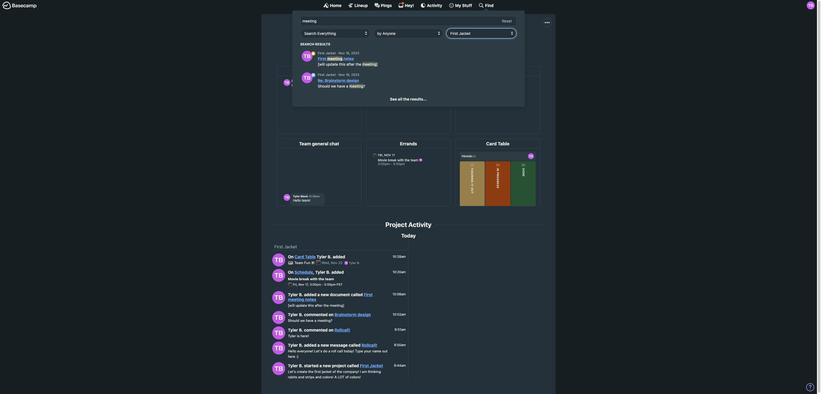 Task type: describe. For each thing, give the bounding box(es) containing it.
document
[[330, 292, 350, 297]]

do
[[323, 349, 328, 354]]

lot inside first jacket let's create the first jacket of the company! i am thinking rabits and strips and colors! a lot of colors!
[[481, 37, 489, 42]]

table
[[305, 255, 316, 260]]

tyler black image for tyler b. commented on brainstorm design
[[272, 311, 285, 324]]

commented for brainstorm design
[[304, 312, 328, 317]]

first jacket · nov 16, 2023 first meeting notes [will update this after the meeting ]
[[318, 51, 378, 67]]

today!
[[344, 349, 354, 354]]

tyler b. started a new project called first jacket
[[288, 364, 383, 368]]

9:44am
[[394, 364, 406, 368]]

10:20am
[[393, 270, 406, 274]]

b. for tyler b. started a new project called first jacket
[[299, 364, 303, 368]]

lineup
[[355, 3, 368, 8]]

home
[[330, 3, 342, 8]]

see
[[390, 97, 397, 101]]

for search image for re:
[[311, 73, 316, 77]]

project
[[386, 221, 407, 229]]

see all the results…
[[390, 97, 427, 101]]

lineup link
[[348, 3, 368, 8]]

meeting]
[[330, 303, 345, 308]]

pings button
[[375, 3, 392, 8]]

schedule link
[[295, 270, 313, 275]]

0 horizontal spatial [will
[[288, 303, 295, 308]]

meeting up ?
[[363, 62, 377, 67]]

1 vertical spatial activity
[[409, 221, 432, 229]]

project
[[332, 364, 346, 368]]

strips inside let's create the first jacket of the company! i am thinking rabits and strips and colors! a lot of colors!
[[305, 375, 315, 379]]

should we have a meeting?
[[288, 319, 333, 323]]

]
[[377, 62, 378, 67]]

jacket down the name
[[370, 364, 383, 368]]

tyler up the wed,
[[317, 255, 327, 260]]

1 vertical spatial should
[[288, 319, 299, 323]]

have inside first jacket · nov 16, 2023 re: brainstorm design should we have a meeting ?
[[337, 84, 345, 88]]

jacket inside first jacket let's create the first jacket of the company! i am thinking rabits and strips and colors! a lot of colors!
[[350, 37, 361, 42]]

1 vertical spatial have
[[306, 319, 314, 323]]

hello everyone! let's do a roll call today! type your name out here :)
[[288, 349, 388, 359]]

meeting inside first meeting notes
[[288, 297, 304, 302]]

first inside let's create the first jacket of the company! i am thinking rabits and strips and colors! a lot of colors!
[[315, 370, 321, 374]]

first jacket let's create the first jacket of the company! i am thinking rabits and strips and colors! a lot of colors!
[[309, 25, 508, 42]]

pings
[[381, 3, 392, 8]]

,
[[313, 270, 314, 275]]

let's for first
[[309, 37, 319, 42]]

?
[[364, 84, 366, 88]]

first inside first jacket let's create the first jacket of the company! i am thinking rabits and strips and colors! a lot of colors!
[[341, 37, 348, 42]]

1 vertical spatial design
[[358, 312, 371, 317]]

1 vertical spatial rollcall!
[[362, 343, 377, 348]]

9:51am element
[[395, 328, 406, 332]]

nov inside first jacket · nov 16, 2023 re: brainstorm design should we have a meeting ?
[[339, 73, 345, 77]]

movie
[[288, 277, 298, 281]]

meeting down results
[[328, 56, 343, 61]]

b. for tyler b. added a new message called rollcall!
[[299, 343, 303, 348]]

3:00pm
[[310, 283, 321, 287]]

wed, nov 22
[[322, 261, 344, 265]]

call
[[338, 349, 343, 354]]

rabits inside first jacket let's create the first jacket of the company! i am thinking rabits and strips and colors! a lot of colors!
[[421, 37, 432, 42]]

movie break with the team link
[[288, 277, 334, 281]]

jacket for first jacket · nov 16, 2023 first meeting notes [will update this after the meeting ]
[[326, 51, 336, 55]]

my stuff
[[455, 3, 472, 8]]

10:08am
[[393, 292, 406, 297]]

results…
[[411, 97, 427, 101]]

tyler for tyler b. commented on rollcall!
[[288, 328, 298, 333]]

movie break with the team fri, nov 17, 3:00pm -     5:00pm pst
[[288, 277, 343, 287]]

tyler black image for tyler b. added
[[272, 254, 285, 267]]

all
[[398, 97, 403, 101]]

out
[[382, 349, 388, 354]]

first for first jacket
[[275, 245, 283, 250]]

9:50am element
[[394, 343, 406, 347]]

new for message
[[321, 343, 329, 348]]

0 horizontal spatial rollcall!
[[335, 328, 350, 333]]

see all the results… link
[[390, 97, 427, 101]]

0 horizontal spatial after
[[315, 303, 323, 308]]

0 horizontal spatial this
[[308, 303, 314, 308]]

a inside let's create the first jacket of the company! i am thinking rabits and strips and colors! a lot of colors!
[[335, 375, 337, 379]]

tyler right ,
[[315, 270, 326, 275]]

let's inside let's create the first jacket of the company! i am thinking rabits and strips and colors! a lot of colors!
[[288, 370, 296, 374]]

1 horizontal spatial first jacket link
[[360, 364, 383, 368]]

company! inside first jacket let's create the first jacket of the company! i am thinking rabits and strips and colors! a lot of colors!
[[375, 37, 394, 42]]

i inside let's create the first jacket of the company! i am thinking rabits and strips and colors! a lot of colors!
[[360, 370, 361, 374]]

9:50am
[[394, 343, 406, 347]]

9:44am element
[[394, 364, 406, 368]]

tyler b. added a new document called
[[288, 292, 364, 297]]

tyler b. commented on brainstorm design
[[288, 312, 371, 317]]

tyler is here!
[[288, 334, 309, 338]]

a for tyler b. started a new project called first jacket
[[320, 364, 322, 368]]

card
[[295, 255, 304, 260]]

roll
[[331, 349, 337, 354]]

a inside first jacket let's create the first jacket of the company! i am thinking rabits and strips and colors! a lot of colors!
[[477, 37, 480, 42]]

called for document
[[351, 292, 363, 297]]

design inside first jacket · nov 16, 2023 re: brainstorm design should we have a meeting ?
[[347, 78, 359, 83]]

called for project
[[347, 364, 359, 368]]

first meeting notes
[[288, 292, 373, 302]]

b. for tyler b. commented on brainstorm design
[[299, 312, 303, 317]]

first for first jacket · nov 16, 2023 first meeting notes [will update this after the meeting ]
[[318, 51, 325, 55]]

0 horizontal spatial first jacket link
[[275, 245, 297, 250]]

break
[[299, 277, 309, 281]]

meeting inside first jacket · nov 16, 2023 re: brainstorm design should we have a meeting ?
[[350, 84, 364, 88]]

added down 17,
[[304, 292, 317, 297]]

tyler b. commented on rollcall!
[[288, 328, 350, 333]]

-
[[322, 283, 324, 287]]

search
[[301, 42, 315, 46]]

brainstorm inside first jacket · nov 16, 2023 re: brainstorm design should we have a meeting ?
[[325, 78, 346, 83]]

here
[[288, 355, 295, 359]]

2023 for design
[[351, 73, 360, 77]]

added up 22
[[333, 255, 345, 260]]

first meeting notes link
[[288, 292, 373, 302]]

let's create the first jacket of the company! i am thinking rabits and strips and colors! a lot of colors!
[[288, 370, 381, 379]]

5:00pm
[[325, 283, 336, 287]]

10:08am element
[[393, 292, 406, 297]]

a for should we have a meeting?
[[315, 319, 317, 323]]

2023 for notes
[[351, 51, 360, 55]]

am inside first jacket let's create the first jacket of the company! i am thinking rabits and strips and colors! a lot of colors!
[[397, 37, 403, 42]]

is
[[297, 334, 300, 338]]

activity link
[[421, 3, 442, 8]]

re: brainstorm design link
[[318, 78, 359, 83]]

team
[[295, 261, 303, 265]]

10:02am
[[393, 313, 406, 317]]

tyler for tyler is here!
[[288, 334, 296, 338]]

:)
[[296, 355, 299, 359]]

hey!
[[405, 3, 414, 8]]

name
[[372, 349, 381, 354]]

fun
[[304, 261, 310, 265]]

on for rollcall!
[[329, 328, 334, 333]]

type
[[355, 349, 363, 354]]

nov inside first jacket · nov 16, 2023 first meeting notes [will update this after the meeting ]
[[339, 51, 345, 55]]

stuff
[[462, 3, 472, 8]]

tyler for tyler b. added a new message called rollcall!
[[288, 343, 298, 348]]

first for first jacket · nov 16, 2023 re: brainstorm design should we have a meeting ?
[[318, 73, 325, 77]]

hello
[[288, 349, 296, 354]]

today
[[401, 233, 416, 239]]

jacket for first jacket
[[284, 245, 297, 250]]

none reset field inside main "element"
[[500, 18, 515, 25]]

search results
[[301, 42, 331, 46]]

17,
[[305, 283, 309, 287]]

jacket for first jacket let's create the first jacket of the company! i am thinking rabits and strips and colors! a lot of colors!
[[405, 25, 432, 35]]

jacket inside let's create the first jacket of the company! i am thinking rabits and strips and colors! a lot of colors!
[[322, 370, 332, 374]]

main element
[[0, 0, 817, 107]]

everyone!
[[297, 349, 314, 354]]

rollcall! link for tyler b. added a new message called
[[362, 343, 377, 348]]

[will update this after the meeting]
[[288, 303, 345, 308]]

project activity
[[386, 221, 432, 229]]

notes inside first meeting notes
[[305, 297, 316, 302]]

team
[[325, 277, 334, 281]]

find
[[485, 3, 494, 8]]



Task type: vqa. For each thing, say whether or not it's contained in the screenshot.


Task type: locate. For each thing, give the bounding box(es) containing it.
home link
[[324, 3, 342, 8]]

a down 3:00pm
[[318, 292, 320, 297]]

tyler up "is"
[[288, 328, 298, 333]]

0 vertical spatial 2023
[[351, 51, 360, 55]]

rollcall! link for tyler b. commented on
[[335, 328, 350, 333]]

0 vertical spatial nov 16, 2023 element
[[339, 51, 360, 55]]

new for document
[[321, 292, 329, 297]]

on card table tyler b. added
[[288, 255, 345, 260]]

jacket inside first jacket let's create the first jacket of the company! i am thinking rabits and strips and colors! a lot of colors!
[[405, 25, 432, 35]]

commented for rollcall!
[[304, 328, 328, 333]]

nov 16, 2023 element
[[339, 51, 360, 55], [339, 73, 360, 77]]

b. up everyone!
[[299, 343, 303, 348]]

meeting down re: brainstorm design link
[[350, 84, 364, 88]]

0 vertical spatial notes
[[344, 56, 354, 61]]

tyler for tyler b. added a new document called
[[288, 292, 298, 297]]

added
[[333, 255, 345, 260], [332, 270, 344, 275], [304, 292, 317, 297], [304, 343, 317, 348]]

on down "meeting?"
[[329, 328, 334, 333]]

0 horizontal spatial company!
[[343, 370, 359, 374]]

1 commented from the top
[[304, 312, 328, 317]]

1 nov 16, 2023 element from the top
[[339, 51, 360, 55]]

b. for tyler b.
[[357, 261, 360, 265]]

· for meeting
[[337, 51, 338, 55]]

we up here!
[[300, 319, 305, 323]]

fri,
[[293, 283, 298, 287]]

16, inside first jacket · nov 16, 2023 first meeting notes [will update this after the meeting ]
[[346, 51, 351, 55]]

tyler up should we have a meeting?
[[288, 312, 298, 317]]

notes inside first jacket · nov 16, 2023 first meeting notes [will update this after the meeting ]
[[344, 56, 354, 61]]

my stuff button
[[449, 3, 472, 8]]

16, for notes
[[346, 51, 351, 55]]

first jacket · nov 16, 2023 re: brainstorm design should we have a meeting ?
[[318, 73, 366, 88]]

let's up search results
[[309, 37, 319, 42]]

0 vertical spatial thinking
[[405, 37, 420, 42]]

a
[[477, 37, 480, 42], [335, 375, 337, 379]]

0 horizontal spatial create
[[297, 370, 307, 374]]

16, inside first jacket · nov 16, 2023 re: brainstorm design should we have a meeting ?
[[346, 73, 351, 77]]

0 horizontal spatial have
[[306, 319, 314, 323]]

we
[[331, 84, 336, 88], [300, 319, 305, 323]]

1 vertical spatial we
[[300, 319, 305, 323]]

jacket up card
[[284, 245, 297, 250]]

a left "meeting?"
[[315, 319, 317, 323]]

the
[[333, 37, 340, 42], [367, 37, 374, 42], [356, 62, 362, 67], [404, 97, 410, 101], [319, 277, 324, 281], [324, 303, 329, 308], [308, 370, 314, 374], [337, 370, 342, 374]]

tyler b. added a new message called rollcall!
[[288, 343, 377, 348]]

results
[[315, 42, 331, 46]]

tyler black image
[[807, 1, 815, 9], [302, 51, 313, 62], [272, 254, 285, 267], [272, 269, 285, 282], [272, 311, 285, 324], [272, 342, 285, 355], [272, 363, 285, 376]]

first jacket link up card
[[275, 245, 297, 250]]

tyler
[[317, 255, 327, 260], [349, 261, 356, 265], [315, 270, 326, 275], [288, 292, 298, 297], [288, 312, 298, 317], [288, 328, 298, 333], [288, 334, 296, 338], [288, 343, 298, 348], [288, 364, 298, 368]]

· for brainstorm
[[337, 73, 338, 77]]

notes
[[344, 56, 354, 61], [305, 297, 316, 302]]

1 vertical spatial [will
[[288, 303, 295, 308]]

0 vertical spatial we
[[331, 84, 336, 88]]

for search image
[[311, 51, 316, 56], [311, 73, 316, 77]]

b. up should we have a meeting?
[[299, 312, 303, 317]]

0 vertical spatial on
[[329, 312, 334, 317]]

rabits down the search for… "search box"
[[421, 37, 432, 42]]

re:
[[318, 78, 324, 83]]

0 horizontal spatial we
[[300, 319, 305, 323]]

jacket for first jacket · nov 16, 2023 re: brainstorm design should we have a meeting ?
[[326, 73, 336, 77]]

1 vertical spatial create
[[297, 370, 307, 374]]

1 horizontal spatial strips
[[442, 37, 453, 42]]

a right started
[[320, 364, 322, 368]]

0 vertical spatial rabits
[[421, 37, 432, 42]]

a for tyler b. added a new document called
[[318, 292, 320, 297]]

message
[[330, 343, 348, 348]]

2 commented from the top
[[304, 328, 328, 333]]

nov 16, 2023 element for notes
[[339, 51, 360, 55]]

0 vertical spatial create
[[320, 37, 332, 42]]

meeting?
[[318, 319, 333, 323]]

0 vertical spatial update
[[326, 62, 338, 67]]

i inside first jacket let's create the first jacket of the company! i am thinking rabits and strips and colors! a lot of colors!
[[395, 37, 396, 42]]

tyler down fri,
[[288, 292, 298, 297]]

wed,
[[322, 261, 330, 265]]

schedule
[[295, 270, 313, 275]]

1 horizontal spatial should
[[318, 84, 330, 88]]

b. up the "team"
[[327, 270, 331, 275]]

here!
[[301, 334, 309, 338]]

started
[[304, 364, 319, 368]]

activity left my at the right top of page
[[427, 3, 442, 8]]

nov 16, 2023 element for design
[[339, 73, 360, 77]]

jacket
[[350, 37, 361, 42], [322, 370, 332, 374]]

create up results
[[320, 37, 332, 42]]

0 vertical spatial brainstorm
[[325, 78, 346, 83]]

1 horizontal spatial i
[[395, 37, 396, 42]]

find button
[[479, 3, 494, 8]]

2 vertical spatial new
[[323, 364, 331, 368]]

tyler black image inside main "element"
[[302, 73, 313, 83]]

0 vertical spatial should
[[318, 84, 330, 88]]

new for project
[[323, 364, 331, 368]]

strips
[[442, 37, 453, 42], [305, 375, 315, 379]]

activity up today
[[409, 221, 432, 229]]

1 vertical spatial commented
[[304, 328, 328, 333]]

commented
[[304, 312, 328, 317], [304, 328, 328, 333]]

0 vertical spatial jacket
[[350, 37, 361, 42]]

your
[[364, 349, 371, 354]]

the inside 'movie break with the team fri, nov 17, 3:00pm -     5:00pm pst'
[[319, 277, 324, 281]]

0 vertical spatial on
[[288, 255, 294, 260]]

jacket down 'hey!' on the top of page
[[405, 25, 432, 35]]

2 on from the top
[[329, 328, 334, 333]]

tyler for tyler b.
[[349, 261, 356, 265]]

commented up should we have a meeting?
[[304, 312, 328, 317]]

tyler black image for tyler b. started a new project called first jacket
[[272, 363, 285, 376]]

1 vertical spatial thinking
[[368, 370, 381, 374]]

0 vertical spatial [will
[[318, 62, 325, 67]]

rollcall! up the your
[[362, 343, 377, 348]]

jacket
[[405, 25, 432, 35], [326, 51, 336, 55], [326, 73, 336, 77], [284, 245, 297, 250], [370, 364, 383, 368]]

tyler left "is"
[[288, 334, 296, 338]]

0 horizontal spatial am
[[362, 370, 367, 374]]

first for first jacket let's create the first jacket of the company! i am thinking rabits and strips and colors! a lot of colors!
[[385, 25, 403, 35]]

first jacket link
[[275, 245, 297, 250], [360, 364, 383, 368]]

tyler black image for tyler b. added a new message called rollcall!
[[272, 342, 285, 355]]

am down the your
[[362, 370, 367, 374]]

b. up the tyler is here! on the left of page
[[299, 328, 303, 333]]

card table link
[[295, 255, 316, 260]]

0 horizontal spatial should
[[288, 319, 299, 323]]

brainstorm right the re:
[[325, 78, 346, 83]]

2023 inside first jacket · nov 16, 2023 first meeting notes [will update this after the meeting ]
[[351, 51, 360, 55]]

should down the re:
[[318, 84, 330, 88]]

of
[[362, 37, 366, 42], [490, 37, 494, 42], [333, 370, 336, 374], [346, 375, 349, 379]]

design
[[347, 78, 359, 83], [358, 312, 371, 317]]

1 vertical spatial am
[[362, 370, 367, 374]]

on
[[288, 255, 294, 260], [288, 270, 294, 275]]

thinking down the name
[[368, 370, 381, 374]]

22
[[339, 261, 343, 265]]

1 vertical spatial rollcall! link
[[362, 343, 377, 348]]

rollcall! link up the your
[[362, 343, 377, 348]]

rollcall! up message
[[335, 328, 350, 333]]

strips inside first jacket let's create the first jacket of the company! i am thinking rabits and strips and colors! a lot of colors!
[[442, 37, 453, 42]]

· inside first jacket · nov 16, 2023 first meeting notes [will update this after the meeting ]
[[337, 51, 338, 55]]

have down re: brainstorm design link
[[337, 84, 345, 88]]

0 vertical spatial rollcall!
[[335, 328, 350, 333]]

1 horizontal spatial notes
[[344, 56, 354, 61]]

b. left started
[[299, 364, 303, 368]]

0 horizontal spatial jacket
[[322, 370, 332, 374]]

1 vertical spatial after
[[315, 303, 323, 308]]

16,
[[346, 51, 351, 55], [346, 73, 351, 77]]

1 horizontal spatial a
[[477, 37, 480, 42]]

let's left do
[[314, 349, 322, 354]]

b. up the wed, nov 22
[[328, 255, 332, 260]]

after down tyler b. added a new document called
[[315, 303, 323, 308]]

on left card
[[288, 255, 294, 260]]

called right document
[[351, 292, 363, 297]]

1 horizontal spatial rollcall! link
[[362, 343, 377, 348]]

9:51am
[[395, 328, 406, 332]]

called up type
[[349, 343, 361, 348]]

1 16, from the top
[[346, 51, 351, 55]]

10:28am
[[393, 255, 406, 259]]

on schedule ,       tyler b. added
[[288, 270, 344, 275]]

create down started
[[297, 370, 307, 374]]

am
[[397, 37, 403, 42], [362, 370, 367, 374]]

0 horizontal spatial lot
[[338, 375, 345, 379]]

after up first jacket · nov 16, 2023 re: brainstorm design should we have a meeting ?
[[347, 62, 355, 67]]

1 vertical spatial brainstorm
[[335, 312, 357, 317]]

1 on from the top
[[329, 312, 334, 317]]

tyler down here
[[288, 364, 298, 368]]

0 horizontal spatial notes
[[305, 297, 316, 302]]

0 horizontal spatial strips
[[305, 375, 315, 379]]

have
[[337, 84, 345, 88], [306, 319, 314, 323]]

2 · from the top
[[337, 73, 338, 77]]

nov inside 'movie break with the team fri, nov 17, 3:00pm -     5:00pm pst'
[[299, 283, 304, 287]]

b. for tyler b. commented on rollcall!
[[299, 328, 303, 333]]

notes up [will update this after the meeting]
[[305, 297, 316, 302]]

1 horizontal spatial this
[[339, 62, 346, 67]]

a inside hello everyone! let's do a roll call today! type your name out here :)
[[329, 349, 331, 354]]

update up re: brainstorm design link
[[326, 62, 338, 67]]

1 vertical spatial on
[[288, 270, 294, 275]]

notes up first jacket · nov 16, 2023 re: brainstorm design should we have a meeting ?
[[344, 56, 354, 61]]

1 vertical spatial for search image
[[311, 73, 316, 77]]

this up first jacket · nov 16, 2023 re: brainstorm design should we have a meeting ?
[[339, 62, 346, 67]]

0 vertical spatial design
[[347, 78, 359, 83]]

new down "-"
[[321, 292, 329, 297]]

2 nov 16, 2023 element from the top
[[339, 73, 360, 77]]

10:28am element
[[393, 255, 406, 259]]

thinking
[[405, 37, 420, 42], [368, 370, 381, 374]]

am down the search for… "search box"
[[397, 37, 403, 42]]

create
[[320, 37, 332, 42], [297, 370, 307, 374]]

this up should we have a meeting?
[[308, 303, 314, 308]]

1 vertical spatial 2023
[[351, 73, 360, 77]]

first up first jacket · nov 16, 2023 first meeting notes [will update this after the meeting ]
[[341, 37, 348, 42]]

first down started
[[315, 370, 321, 374]]

1 horizontal spatial after
[[347, 62, 355, 67]]

on for brainstorm
[[329, 312, 334, 317]]

jacket up re: brainstorm design link
[[326, 73, 336, 77]]

i
[[395, 37, 396, 42], [360, 370, 361, 374]]

called
[[351, 292, 363, 297], [349, 343, 361, 348], [347, 364, 359, 368]]

brainstorm design link
[[335, 312, 371, 317]]

update inside first jacket · nov 16, 2023 first meeting notes [will update this after the meeting ]
[[326, 62, 338, 67]]

jacket down the tyler b. started a new project called first jacket on the left bottom of the page
[[322, 370, 332, 374]]

16, for design
[[346, 73, 351, 77]]

0 vertical spatial have
[[337, 84, 345, 88]]

new up let's create the first jacket of the company! i am thinking rabits and strips and colors! a lot of colors!
[[323, 364, 331, 368]]

should inside first jacket · nov 16, 2023 re: brainstorm design should we have a meeting ?
[[318, 84, 330, 88]]

company! up ]
[[375, 37, 394, 42]]

called for message
[[349, 343, 361, 348]]

my
[[455, 3, 461, 8]]

1 vertical spatial i
[[360, 370, 361, 374]]

0 vertical spatial 16,
[[346, 51, 351, 55]]

first inside first jacket let's create the first jacket of the company! i am thinking rabits and strips and colors! a lot of colors!
[[385, 25, 403, 35]]

tyler for tyler b. started a new project called first jacket
[[288, 364, 298, 368]]

Search for… search field
[[301, 16, 517, 26]]

thinking inside let's create the first jacket of the company! i am thinking rabits and strips and colors! a lot of colors!
[[368, 370, 381, 374]]

company!
[[375, 37, 394, 42], [343, 370, 359, 374]]

1 vertical spatial rabits
[[288, 375, 297, 379]]

1 vertical spatial nov 16, 2023 element
[[339, 73, 360, 77]]

this inside first jacket · nov 16, 2023 first meeting notes [will update this after the meeting ]
[[339, 62, 346, 67]]

[will up the re:
[[318, 62, 325, 67]]

1 2023 from the top
[[351, 51, 360, 55]]

after
[[347, 62, 355, 67], [315, 303, 323, 308]]

lot inside let's create the first jacket of the company! i am thinking rabits and strips and colors! a lot of colors!
[[338, 375, 345, 379]]

i down the search for… "search box"
[[395, 37, 396, 42]]

0 horizontal spatial update
[[296, 303, 307, 308]]

rollcall! link up message
[[335, 328, 350, 333]]

0 vertical spatial commented
[[304, 312, 328, 317]]

jacket down results
[[326, 51, 336, 55]]

called right project
[[347, 364, 359, 368]]

tyler up hello on the left of page
[[288, 343, 298, 348]]

0 vertical spatial for search image
[[311, 51, 316, 56]]

on for on schedule ,       tyler b. added
[[288, 270, 294, 275]]

1 vertical spatial lot
[[338, 375, 345, 379]]

0 vertical spatial this
[[339, 62, 346, 67]]

first for first meeting notes
[[364, 292, 373, 297]]

1 horizontal spatial have
[[337, 84, 345, 88]]

on up "meeting?"
[[329, 312, 334, 317]]

1 horizontal spatial rabits
[[421, 37, 432, 42]]

b. for tyler b. added a new document called
[[299, 292, 303, 297]]

first
[[385, 25, 403, 35], [318, 51, 325, 55], [318, 56, 327, 61], [318, 73, 325, 77], [275, 245, 283, 250], [364, 292, 373, 297], [360, 364, 369, 368]]

have up tyler b. commented on rollcall! on the bottom of the page
[[306, 319, 314, 323]]

1 horizontal spatial lot
[[481, 37, 489, 42]]

we inside first jacket · nov 16, 2023 re: brainstorm design should we have a meeting ?
[[331, 84, 336, 88]]

1 on from the top
[[288, 255, 294, 260]]

hey! button
[[399, 2, 414, 8]]

0 vertical spatial activity
[[427, 3, 442, 8]]

1 vertical spatial update
[[296, 303, 307, 308]]

1 vertical spatial called
[[349, 343, 361, 348]]

1 · from the top
[[337, 51, 338, 55]]

1 vertical spatial ·
[[337, 73, 338, 77]]

update up should we have a meeting?
[[296, 303, 307, 308]]

activity inside main "element"
[[427, 3, 442, 8]]

a down re: brainstorm design link
[[346, 84, 349, 88]]

2023 inside first jacket · nov 16, 2023 re: brainstorm design should we have a meeting ?
[[351, 73, 360, 77]]

1 horizontal spatial thinking
[[405, 37, 420, 42]]

1 vertical spatial new
[[321, 343, 329, 348]]

first jacket
[[275, 245, 297, 250]]

· inside first jacket · nov 16, 2023 re: brainstorm design should we have a meeting ?
[[337, 73, 338, 77]]

tyler black image for ,       tyler b. added
[[272, 269, 285, 282]]

0 vertical spatial called
[[351, 292, 363, 297]]

should up "is"
[[288, 319, 299, 323]]

1 horizontal spatial rollcall!
[[362, 343, 377, 348]]

i down type
[[360, 370, 361, 374]]

1 for search image from the top
[[311, 51, 316, 56]]

[will inside first jacket · nov 16, 2023 first meeting notes [will update this after the meeting ]
[[318, 62, 325, 67]]

jacket inside first jacket · nov 16, 2023 first meeting notes [will update this after the meeting ]
[[326, 51, 336, 55]]

0 vertical spatial first
[[341, 37, 348, 42]]

first inside first jacket · nov 16, 2023 re: brainstorm design should we have a meeting ?
[[318, 73, 325, 77]]

0 vertical spatial i
[[395, 37, 396, 42]]

a for tyler b. added a new message called rollcall!
[[318, 343, 320, 348]]

2 for search image from the top
[[311, 73, 316, 77]]

let's
[[309, 37, 319, 42], [314, 349, 322, 354], [288, 370, 296, 374]]

new up do
[[321, 343, 329, 348]]

pst
[[337, 283, 343, 287]]

2 on from the top
[[288, 270, 294, 275]]

0 vertical spatial am
[[397, 37, 403, 42]]

brainstorm down 'meeting]'
[[335, 312, 357, 317]]

2 vertical spatial called
[[347, 364, 359, 368]]

b. down break
[[299, 292, 303, 297]]

1 horizontal spatial first
[[341, 37, 348, 42]]

10:02am element
[[393, 313, 406, 317]]

0 vertical spatial first jacket link
[[275, 245, 297, 250]]

create inside first jacket let's create the first jacket of the company! i am thinking rabits and strips and colors! a lot of colors!
[[320, 37, 332, 42]]

new
[[321, 292, 329, 297], [321, 343, 329, 348], [323, 364, 331, 368]]

added up everyone!
[[304, 343, 317, 348]]

first inside first meeting notes
[[364, 292, 373, 297]]

1 vertical spatial first
[[315, 370, 321, 374]]

added down 22
[[332, 270, 344, 275]]

colors!
[[462, 37, 476, 42], [495, 37, 508, 42], [323, 375, 334, 379], [350, 375, 361, 379]]

first jacket link down the your
[[360, 364, 383, 368]]

0 vertical spatial strips
[[442, 37, 453, 42]]

10:20am element
[[393, 270, 406, 274]]

1 vertical spatial 16,
[[346, 73, 351, 77]]

let's for hello
[[314, 349, 322, 354]]

tyler b.
[[348, 261, 360, 265]]

0 vertical spatial company!
[[375, 37, 394, 42]]

company! down project
[[343, 370, 359, 374]]

switch accounts image
[[2, 1, 37, 10]]

let's inside hello everyone! let's do a roll call today! type your name out here :)
[[314, 349, 322, 354]]

rabits
[[421, 37, 432, 42], [288, 375, 297, 379]]

for search image for first
[[311, 51, 316, 56]]

0 vertical spatial a
[[477, 37, 480, 42]]

a down tyler b. commented on rollcall! on the bottom of the page
[[318, 343, 320, 348]]

thinking inside first jacket let's create the first jacket of the company! i am thinking rabits and strips and colors! a lot of colors!
[[405, 37, 420, 42]]

let's down here
[[288, 370, 296, 374]]

1 vertical spatial strips
[[305, 375, 315, 379]]

we down re: brainstorm design link
[[331, 84, 336, 88]]

a right do
[[329, 349, 331, 354]]

1 horizontal spatial jacket
[[350, 37, 361, 42]]

on up movie
[[288, 270, 294, 275]]

None reset field
[[500, 18, 515, 25]]

with
[[310, 277, 318, 281]]

let's inside first jacket let's create the first jacket of the company! i am thinking rabits and strips and colors! a lot of colors!
[[309, 37, 319, 42]]

0 vertical spatial new
[[321, 292, 329, 297]]

thinking down the search for… "search box"
[[405, 37, 420, 42]]

jacket up first jacket · nov 16, 2023 first meeting notes [will update this after the meeting ]
[[350, 37, 361, 42]]

meeting down fri,
[[288, 297, 304, 302]]

create inside let's create the first jacket of the company! i am thinking rabits and strips and colors! a lot of colors!
[[297, 370, 307, 374]]

tyler black image
[[302, 73, 313, 83], [345, 261, 348, 265], [272, 291, 285, 304], [272, 327, 285, 340]]

0 vertical spatial let's
[[309, 37, 319, 42]]

company! inside let's create the first jacket of the company! i am thinking rabits and strips and colors! a lot of colors!
[[343, 370, 359, 374]]

tyler right 22
[[349, 261, 356, 265]]

1 horizontal spatial company!
[[375, 37, 394, 42]]

2 2023 from the top
[[351, 73, 360, 77]]

tyler for tyler b. commented on brainstorm design
[[288, 312, 298, 317]]

rabits inside let's create the first jacket of the company! i am thinking rabits and strips and colors! a lot of colors!
[[288, 375, 297, 379]]

a inside first jacket · nov 16, 2023 re: brainstorm design should we have a meeting ?
[[346, 84, 349, 88]]

lot
[[481, 37, 489, 42], [338, 375, 345, 379]]

1 vertical spatial notes
[[305, 297, 316, 302]]

0 horizontal spatial a
[[335, 375, 337, 379]]

jacket inside first jacket · nov 16, 2023 re: brainstorm design should we have a meeting ?
[[326, 73, 336, 77]]

am inside let's create the first jacket of the company! i am thinking rabits and strips and colors! a lot of colors!
[[362, 370, 367, 374]]

meeting
[[328, 56, 343, 61], [363, 62, 377, 67], [350, 84, 364, 88], [288, 297, 304, 302]]

2 16, from the top
[[346, 73, 351, 77]]

a
[[346, 84, 349, 88], [318, 292, 320, 297], [315, 319, 317, 323], [318, 343, 320, 348], [329, 349, 331, 354], [320, 364, 322, 368]]

after inside first jacket · nov 16, 2023 first meeting notes [will update this after the meeting ]
[[347, 62, 355, 67]]

rabits down here
[[288, 375, 297, 379]]

commented down should we have a meeting?
[[304, 328, 328, 333]]

1 vertical spatial this
[[308, 303, 314, 308]]

1 horizontal spatial update
[[326, 62, 338, 67]]

2 vertical spatial let's
[[288, 370, 296, 374]]

[will down fri,
[[288, 303, 295, 308]]

on for on card table tyler b. added
[[288, 255, 294, 260]]

1 vertical spatial on
[[329, 328, 334, 333]]

b. right 22
[[357, 261, 360, 265]]

the inside first jacket · nov 16, 2023 first meeting notes [will update this after the meeting ]
[[356, 62, 362, 67]]

on
[[329, 312, 334, 317], [329, 328, 334, 333]]

first
[[341, 37, 348, 42], [315, 370, 321, 374]]

rollcall! link
[[335, 328, 350, 333], [362, 343, 377, 348]]

0 horizontal spatial i
[[360, 370, 361, 374]]



